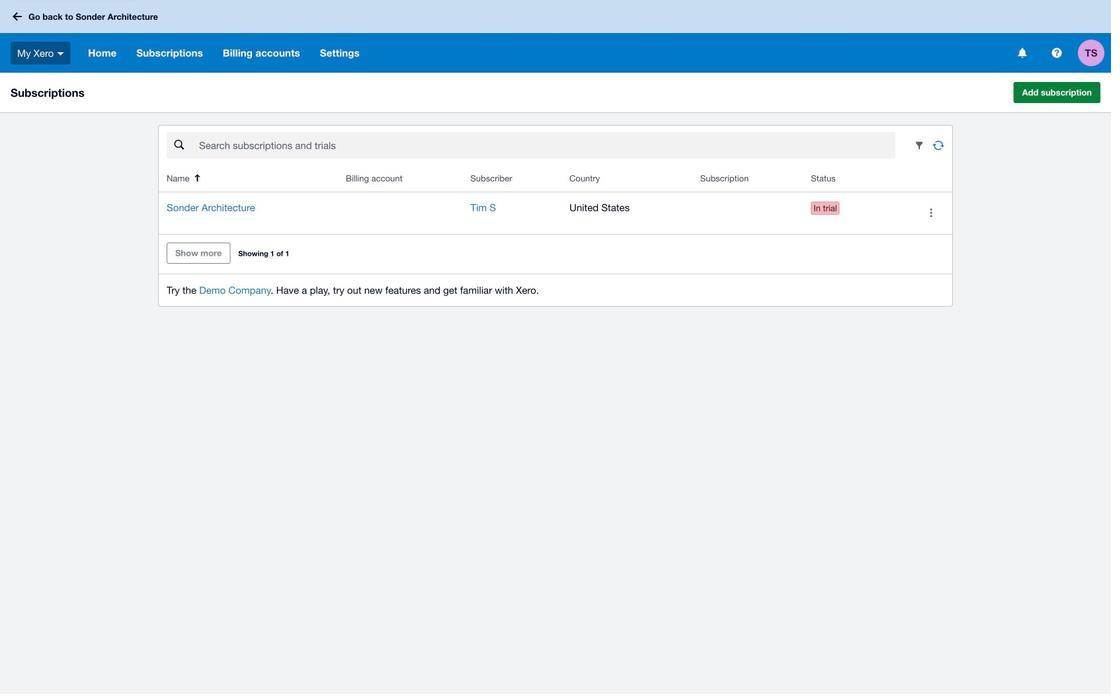 Task type: locate. For each thing, give the bounding box(es) containing it.
0 horizontal spatial svg image
[[13, 12, 22, 21]]

svg image
[[1052, 48, 1062, 58], [57, 52, 64, 55]]

banner
[[0, 0, 1111, 73]]

search subscriptions and trials element
[[166, 132, 896, 159]]

0 vertical spatial more row options image
[[906, 132, 933, 159]]

1 vertical spatial more row options image
[[918, 200, 945, 226]]

1 vertical spatial svg image
[[1018, 48, 1027, 58]]

1 horizontal spatial svg image
[[1018, 48, 1027, 58]]

more row options image
[[906, 132, 933, 159], [918, 200, 945, 226]]

0 vertical spatial svg image
[[13, 12, 22, 21]]

1 horizontal spatial svg image
[[1052, 48, 1062, 58]]

0 horizontal spatial svg image
[[57, 52, 64, 55]]

svg image
[[13, 12, 22, 21], [1018, 48, 1027, 58]]



Task type: vqa. For each thing, say whether or not it's contained in the screenshot.
The By
no



Task type: describe. For each thing, give the bounding box(es) containing it.
Search subscriptions and trials search field
[[198, 133, 896, 158]]



